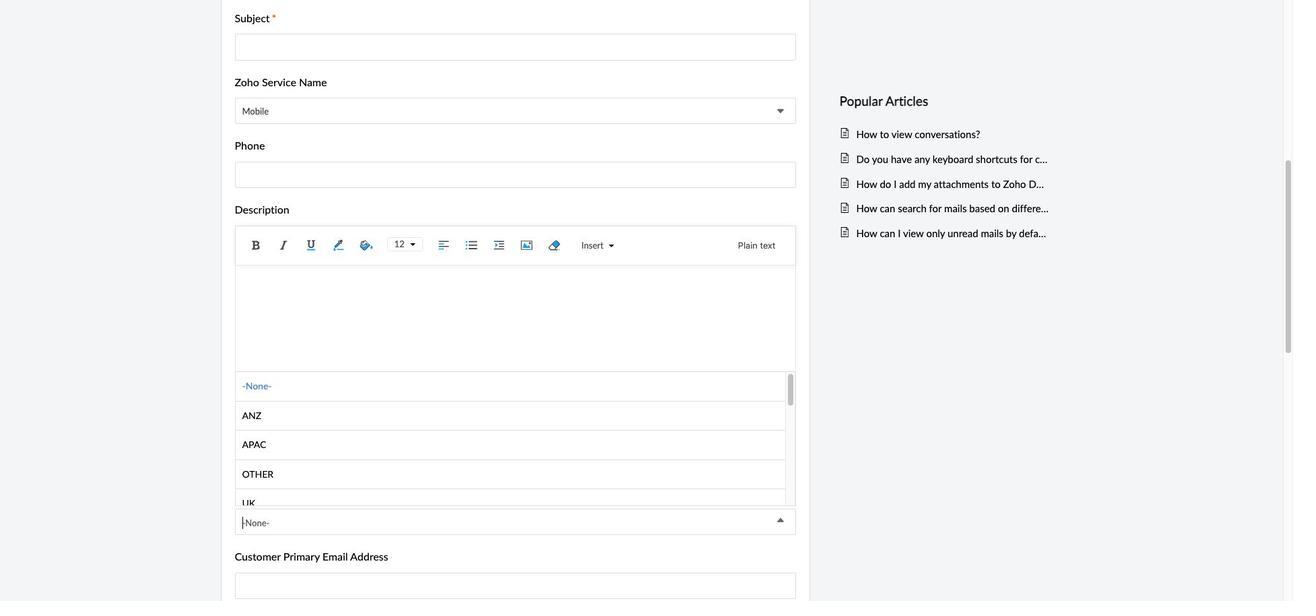 Task type: vqa. For each thing, say whether or not it's contained in the screenshot.
Align icon
yes



Task type: describe. For each thing, give the bounding box(es) containing it.
background color image
[[356, 235, 376, 255]]

font color image
[[328, 235, 349, 255]]

4 option from the top
[[235, 460, 785, 489]]

align image
[[434, 235, 454, 255]]

5 option from the top
[[235, 489, 785, 518]]

insert image image
[[517, 235, 537, 255]]

font size image
[[405, 242, 415, 247]]

3 option from the top
[[235, 431, 785, 460]]

italic (ctrl+i) image
[[273, 235, 293, 255]]

underline (ctrl+u) image
[[301, 235, 321, 255]]



Task type: locate. For each thing, give the bounding box(es) containing it.
2 option from the top
[[235, 401, 785, 431]]

lists image
[[461, 235, 481, 255]]

insert options image
[[604, 243, 615, 248]]

bold (ctrl+b) image
[[246, 235, 266, 255]]

heading
[[840, 91, 1049, 112]]

option
[[235, 372, 785, 401], [235, 401, 785, 431], [235, 431, 785, 460], [235, 460, 785, 489], [235, 489, 785, 518]]

clear formatting image
[[544, 235, 564, 255]]

indent image
[[489, 235, 509, 255]]

1 option from the top
[[235, 372, 785, 401]]

list box
[[235, 372, 796, 518]]

-None- search field
[[235, 510, 795, 536]]



